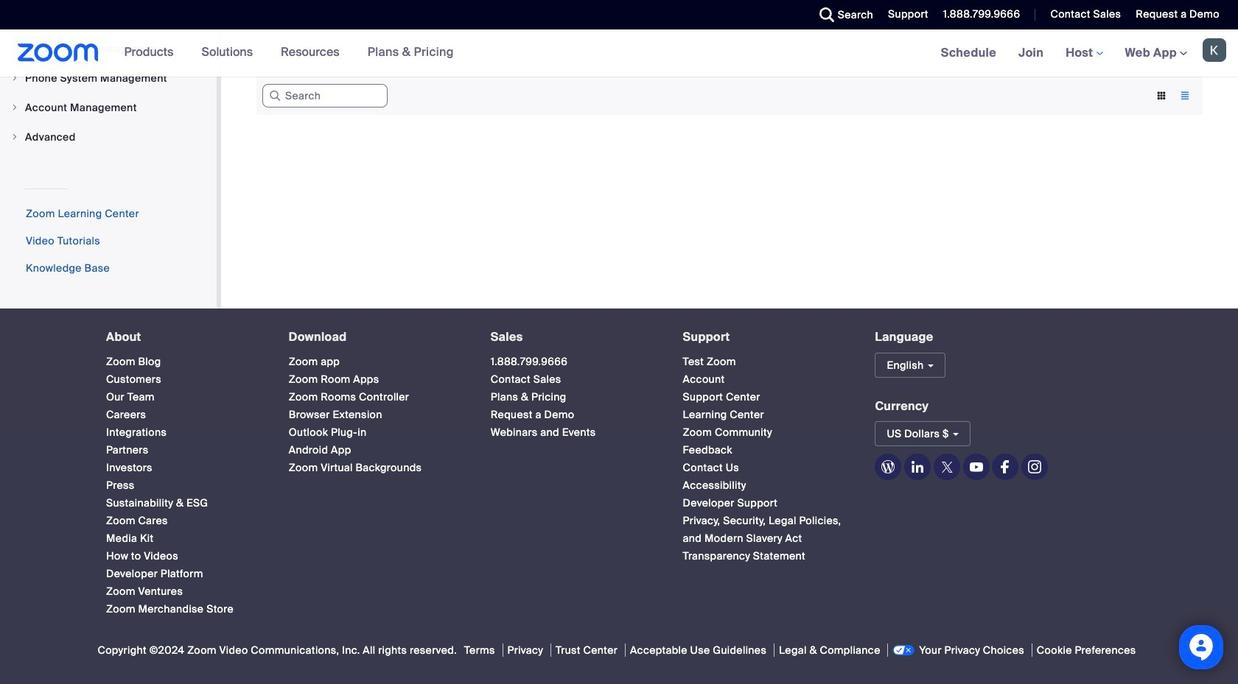 Task type: locate. For each thing, give the bounding box(es) containing it.
3 heading from the left
[[491, 331, 656, 344]]

0 vertical spatial menu item
[[0, 64, 217, 92]]

admin menu menu
[[0, 0, 217, 153]]

2 right image from the top
[[10, 133, 19, 142]]

0 vertical spatial right image
[[10, 74, 19, 83]]

1 vertical spatial right image
[[10, 133, 19, 142]]

right image down right icon
[[10, 133, 19, 142]]

right image for first menu item from the bottom of the "admin menu" 'menu'
[[10, 133, 19, 142]]

1 right image from the top
[[10, 74, 19, 83]]

heading
[[106, 331, 262, 344], [289, 331, 464, 344], [491, 331, 656, 344], [683, 331, 849, 344]]

banner
[[0, 29, 1238, 77]]

2 menu item from the top
[[0, 94, 217, 122]]

profile picture image
[[1203, 38, 1227, 62]]

1 vertical spatial menu item
[[0, 94, 217, 122]]

2 vertical spatial menu item
[[0, 123, 217, 151]]

right image up right icon
[[10, 74, 19, 83]]

right image
[[10, 74, 19, 83], [10, 133, 19, 142]]

right image
[[10, 103, 19, 112]]

menu item
[[0, 64, 217, 92], [0, 94, 217, 122], [0, 123, 217, 151]]

1 menu item from the top
[[0, 64, 217, 92]]



Task type: vqa. For each thing, say whether or not it's contained in the screenshot.
1st right image from the bottom of the ADMIN MENU menu
yes



Task type: describe. For each thing, give the bounding box(es) containing it.
grid mode, not selected image
[[1150, 89, 1174, 102]]

4 heading from the left
[[683, 331, 849, 344]]

list mode, selected image
[[1174, 89, 1197, 102]]

3 menu item from the top
[[0, 123, 217, 151]]

right image for 1st menu item from the top
[[10, 74, 19, 83]]

Search text field
[[262, 84, 388, 108]]

1 heading from the left
[[106, 331, 262, 344]]

2 heading from the left
[[289, 331, 464, 344]]

meetings navigation
[[930, 29, 1238, 77]]

zoom logo image
[[18, 43, 98, 62]]

product information navigation
[[113, 29, 465, 77]]



